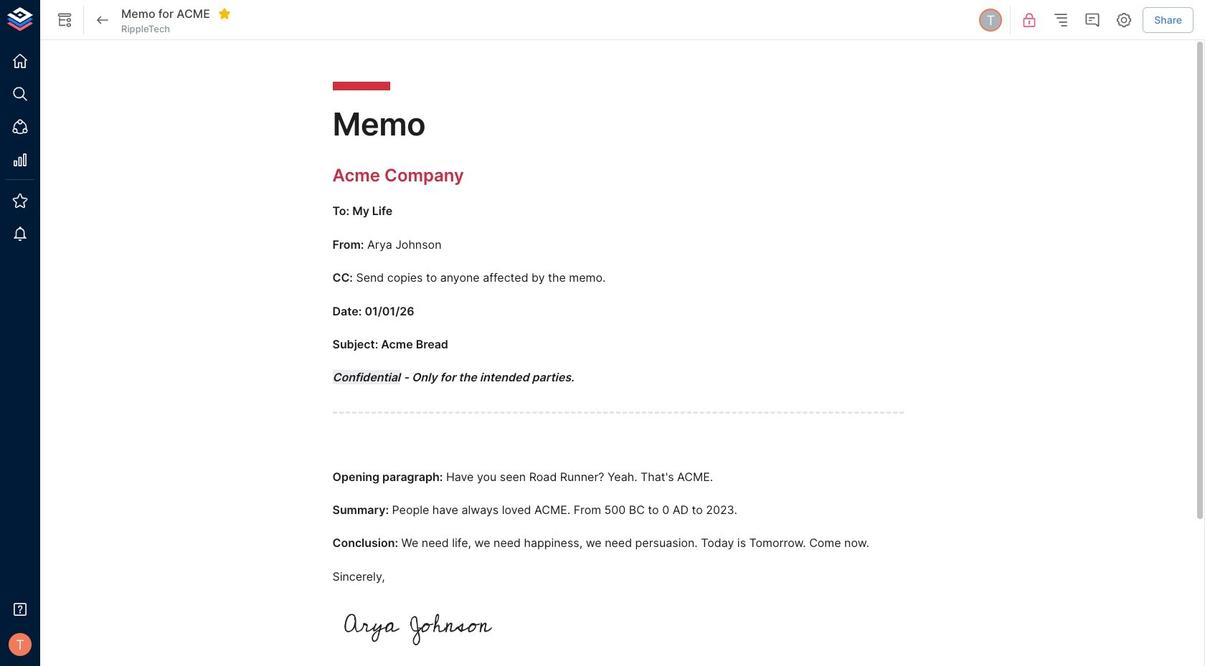 Task type: locate. For each thing, give the bounding box(es) containing it.
settings image
[[1116, 11, 1134, 29]]

table of contents image
[[1053, 11, 1070, 29]]

remove favorite image
[[218, 7, 231, 20]]

go back image
[[94, 11, 111, 29]]



Task type: vqa. For each thing, say whether or not it's contained in the screenshot.
text field
no



Task type: describe. For each thing, give the bounding box(es) containing it.
comments image
[[1085, 11, 1102, 29]]

this document is locked image
[[1022, 11, 1039, 29]]

show wiki image
[[56, 11, 73, 29]]



